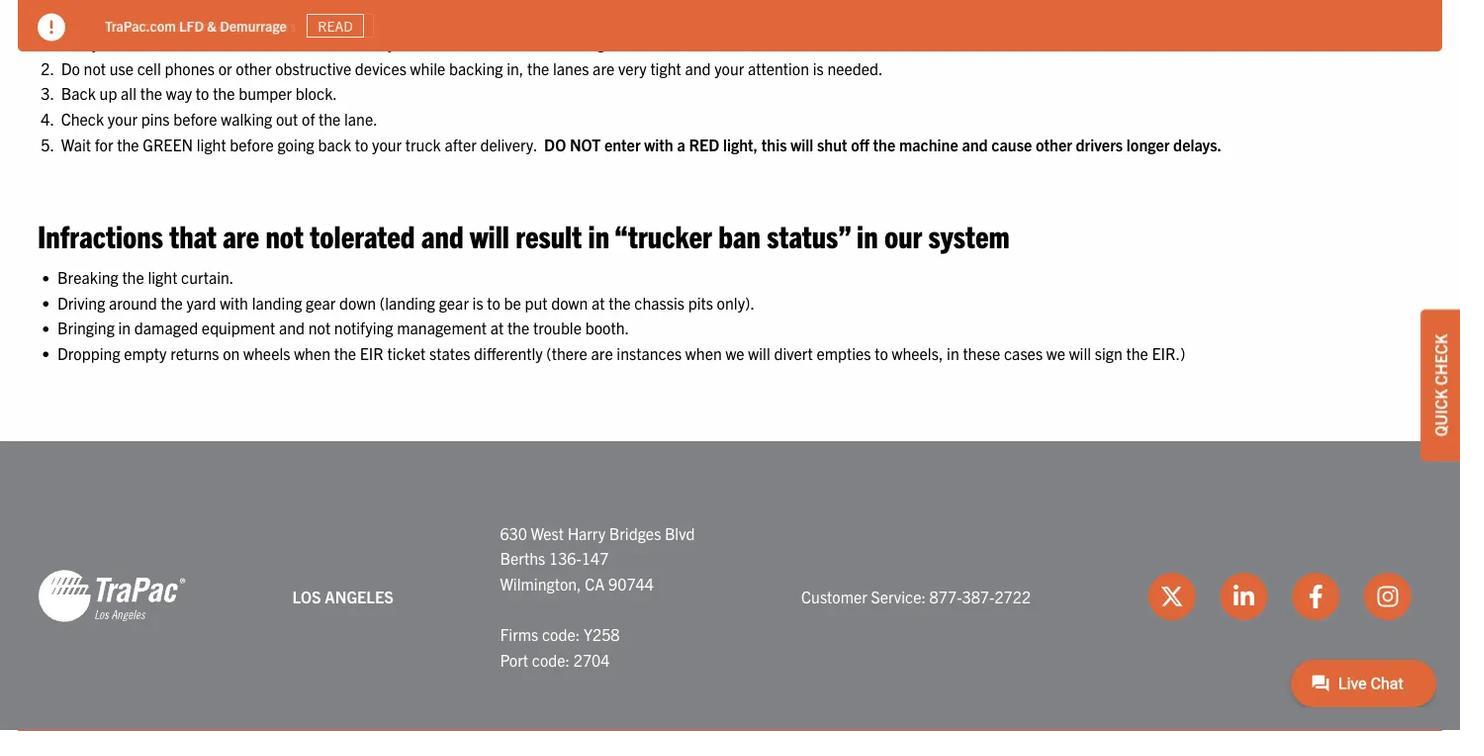 Task type: vqa. For each thing, say whether or not it's contained in the screenshot.
off
yes



Task type: describe. For each thing, give the bounding box(es) containing it.
the up use
[[103, 33, 125, 52]]

630 west harry bridges blvd berths 136-147 wilmington, ca 90744
[[500, 523, 695, 593]]

number
[[197, 33, 250, 52]]

put
[[525, 292, 548, 312]]

very
[[618, 58, 647, 78]]

while
[[410, 58, 446, 78]]

los angeles image
[[38, 569, 186, 624]]

in left our
[[857, 216, 878, 254]]

infractions
[[38, 216, 163, 254]]

back
[[61, 83, 96, 103]]

a
[[677, 134, 685, 154]]

berths
[[500, 548, 545, 568]]

block.
[[296, 83, 337, 103]]

check inside quick check link
[[1431, 334, 1451, 386]]

the up around in the top left of the page
[[122, 267, 144, 287]]

2704
[[574, 649, 610, 669]]

wait
[[61, 134, 91, 154]]

returns
[[170, 343, 219, 363]]

to down lane.
[[355, 134, 368, 154]]

1 horizontal spatial not
[[266, 216, 304, 254]]

read link for flips schedule under gate hours
[[316, 14, 374, 38]]

the right sign at the top right of the page
[[1126, 343, 1149, 363]]

delivery.
[[480, 134, 537, 154]]

check inside the "verify the container number and chassis size on your eir (ticket) before entering the automation area. do not use cell phones or other obstructive devices while backing in, the lanes are very tight and your attention is needed. back up all the way to the bumper block. check your pins before walking out of the lane. wait for the green light before going back to your truck after delivery. do not enter with a red light, this will shut off the machine and cause other drivers longer delays."
[[61, 109, 104, 128]]

all
[[121, 83, 137, 103]]

system
[[929, 216, 1010, 254]]

90744
[[609, 573, 654, 593]]

obstructive
[[275, 58, 351, 78]]

yard
[[187, 292, 216, 312]]

0 vertical spatial code:
[[542, 624, 580, 644]]

and right number
[[254, 33, 280, 52]]

flips
[[105, 16, 134, 34]]

0 vertical spatial other
[[236, 58, 272, 78]]

attention
[[748, 58, 809, 78]]

in right result
[[588, 216, 610, 254]]

customer
[[801, 586, 868, 606]]

only).
[[717, 292, 755, 312]]

the down or
[[213, 83, 235, 103]]

1 when from the left
[[294, 343, 331, 363]]

of
[[302, 109, 315, 128]]

demurrage
[[220, 16, 287, 34]]

booth.
[[585, 318, 629, 338]]

west
[[531, 523, 564, 543]]

&
[[207, 16, 217, 34]]

2 vertical spatial before
[[230, 134, 274, 154]]

use
[[110, 58, 134, 78]]

your down lane.
[[372, 134, 402, 154]]

cell
[[137, 58, 161, 78]]

walking
[[221, 109, 272, 128]]

chassis inside breaking the light curtain. driving around the yard with landing gear down (landing gear is to be put down at the chassis pits only). bringing in damaged equipment and not notifying management at the trouble booth. dropping empty returns on wheels when the eir ticket states differently (there are instances when we will divert empties to wheels, in these cases we will sign the eir.)
[[634, 292, 685, 312]]

states
[[429, 343, 470, 363]]

landing
[[252, 292, 302, 312]]

2722
[[995, 586, 1031, 606]]

630
[[500, 523, 527, 543]]

0 vertical spatial at
[[592, 292, 605, 312]]

"trucker
[[615, 216, 712, 254]]

dropping
[[57, 343, 120, 363]]

automation
[[635, 33, 712, 52]]

in down around in the top left of the page
[[118, 318, 131, 338]]

bridges
[[609, 523, 661, 543]]

the right off
[[873, 134, 896, 154]]

drivers longer
[[1076, 134, 1170, 154]]

result
[[516, 216, 582, 254]]

backing
[[449, 58, 503, 78]]

147
[[582, 548, 609, 568]]

curtain.
[[181, 267, 234, 287]]

and up the (landing
[[421, 216, 464, 254]]

los
[[292, 586, 321, 606]]

be
[[504, 292, 521, 312]]

or
[[218, 58, 232, 78]]

back
[[318, 134, 351, 154]]

ticket
[[387, 343, 426, 363]]

with inside breaking the light curtain. driving around the yard with landing gear down (landing gear is to be put down at the chassis pits only). bringing in damaged equipment and not notifying management at the trouble booth. dropping empty returns on wheels when the eir ticket states differently (there are instances when we will divert empties to wheels, in these cases we will sign the eir.)
[[220, 292, 248, 312]]

verify the container number and chassis size on your eir (ticket) before entering the automation area. do not use cell phones or other obstructive devices while backing in, the lanes are very tight and your attention is needed. back up all the way to the bumper block. check your pins before walking out of the lane. wait for the green light before going back to your truck after delivery. do not enter with a red light, this will shut off the machine and cause other drivers longer delays.
[[57, 33, 1222, 154]]

pins
[[141, 109, 170, 128]]

status"
[[767, 216, 851, 254]]

read for trapac.com lfd & demurrage
[[318, 17, 353, 35]]

your up devices
[[388, 33, 418, 52]]

and inside breaking the light curtain. driving around the yard with landing gear down (landing gear is to be put down at the chassis pits only). bringing in damaged equipment and not notifying management at the trouble booth. dropping empty returns on wheels when the eir ticket states differently (there are instances when we will divert empties to wheels, in these cases we will sign the eir.)
[[279, 318, 305, 338]]

do
[[61, 58, 80, 78]]

1 down from the left
[[339, 292, 376, 312]]

light,
[[723, 134, 758, 154]]

our
[[884, 216, 922, 254]]

machine
[[899, 134, 959, 154]]

136-
[[549, 548, 582, 568]]

out
[[276, 109, 298, 128]]

around
[[109, 292, 157, 312]]

shut
[[817, 134, 847, 154]]

breaking
[[57, 267, 118, 287]]

off
[[851, 134, 870, 154]]

in left "these"
[[947, 343, 959, 363]]

on inside breaking the light curtain. driving around the yard with landing gear down (landing gear is to be put down at the chassis pits only). bringing in damaged equipment and not notifying management at the trouble booth. dropping empty returns on wheels when the eir ticket states differently (there are instances when we will divert empties to wheels, in these cases we will sign the eir.)
[[223, 343, 240, 363]]

do
[[544, 134, 566, 154]]

not inside breaking the light curtain. driving around the yard with landing gear down (landing gear is to be put down at the chassis pits only). bringing in damaged equipment and not notifying management at the trouble booth. dropping empty returns on wheels when the eir ticket states differently (there are instances when we will divert empties to wheels, in these cases we will sign the eir.)
[[308, 318, 331, 338]]

877-
[[930, 586, 962, 606]]

size
[[337, 33, 363, 52]]

trouble
[[533, 318, 582, 338]]

eir.)
[[1152, 343, 1186, 363]]

divert
[[774, 343, 813, 363]]

the right all
[[140, 83, 162, 103]]

empty
[[124, 343, 167, 363]]



Task type: locate. For each thing, give the bounding box(es) containing it.
and down the landing
[[279, 318, 305, 338]]

1 we from the left
[[726, 343, 745, 363]]

gear up the management
[[439, 292, 469, 312]]

read for flips schedule under gate hours
[[327, 17, 362, 35]]

instances
[[617, 343, 682, 363]]

after
[[445, 134, 477, 154]]

trapac.com lfd & demurrage
[[105, 16, 287, 34]]

will right this
[[791, 134, 814, 154]]

0 vertical spatial with
[[644, 134, 674, 154]]

your down all
[[108, 109, 138, 128]]

the right for
[[117, 134, 139, 154]]

1 vertical spatial not
[[266, 216, 304, 254]]

(landing
[[380, 292, 435, 312]]

0 vertical spatial check
[[61, 109, 104, 128]]

footer containing 630 west harry bridges blvd
[[0, 441, 1460, 731]]

eir
[[421, 33, 445, 52], [360, 343, 384, 363]]

1 horizontal spatial when
[[686, 343, 722, 363]]

damaged
[[134, 318, 198, 338]]

0 horizontal spatial gear
[[306, 292, 336, 312]]

not
[[84, 58, 106, 78], [266, 216, 304, 254], [308, 318, 331, 338]]

are
[[593, 58, 615, 78], [223, 216, 259, 254], [591, 343, 613, 363]]

way
[[166, 83, 192, 103]]

with up equipment
[[220, 292, 248, 312]]

0 horizontal spatial not
[[84, 58, 106, 78]]

cases
[[1004, 343, 1043, 363]]

1 horizontal spatial gear
[[439, 292, 469, 312]]

down up trouble
[[551, 292, 588, 312]]

container
[[129, 33, 193, 52]]

firms
[[500, 624, 538, 644]]

1 vertical spatial on
[[223, 343, 240, 363]]

we down only).
[[726, 343, 745, 363]]

when down pits at the top left
[[686, 343, 722, 363]]

not inside the "verify the container number and chassis size on your eir (ticket) before entering the automation area. do not use cell phones or other obstructive devices while backing in, the lanes are very tight and your attention is needed. back up all the way to the bumper block. check your pins before walking out of the lane. wait for the green light before going back to your truck after delivery. do not enter with a red light, this will shut off the machine and cause other drivers longer delays."
[[84, 58, 106, 78]]

angeles
[[325, 586, 394, 606]]

firms code:  y258 port code:  2704
[[500, 624, 620, 669]]

the
[[103, 33, 125, 52], [609, 33, 631, 52], [140, 83, 162, 103], [213, 83, 235, 103], [319, 109, 341, 128], [117, 134, 139, 154], [873, 134, 896, 154], [122, 267, 144, 287], [161, 292, 183, 312], [609, 292, 631, 312], [507, 318, 530, 338], [334, 343, 356, 363], [1126, 343, 1149, 363]]

0 horizontal spatial check
[[61, 109, 104, 128]]

0 horizontal spatial at
[[490, 318, 504, 338]]

in, the
[[507, 58, 549, 78]]

2 gear from the left
[[439, 292, 469, 312]]

2 read from the left
[[327, 17, 362, 35]]

0 horizontal spatial eir
[[360, 343, 384, 363]]

1 horizontal spatial we
[[1047, 343, 1066, 363]]

are down the booth.
[[591, 343, 613, 363]]

blvd
[[665, 523, 695, 543]]

0 horizontal spatial light
[[148, 267, 177, 287]]

are inside the "verify the container number and chassis size on your eir (ticket) before entering the automation area. do not use cell phones or other obstructive devices while backing in, the lanes are very tight and your attention is needed. back up all the way to the bumper block. check your pins before walking out of the lane. wait for the green light before going back to your truck after delivery. do not enter with a red light, this will shut off the machine and cause other drivers longer delays."
[[593, 58, 615, 78]]

is left needed.
[[813, 58, 824, 78]]

the down be
[[507, 318, 530, 338]]

area.
[[716, 33, 750, 52]]

387-
[[962, 586, 995, 606]]

1 horizontal spatial with
[[644, 134, 674, 154]]

0 horizontal spatial when
[[294, 343, 331, 363]]

under
[[194, 16, 230, 34]]

1 vertical spatial before
[[173, 109, 217, 128]]

check down back
[[61, 109, 104, 128]]

on inside the "verify the container number and chassis size on your eir (ticket) before entering the automation area. do not use cell phones or other obstructive devices while backing in, the lanes are very tight and your attention is needed. back up all the way to the bumper block. check your pins before walking out of the lane. wait for the green light before going back to your truck after delivery. do not enter with a red light, this will shut off the machine and cause other drivers longer delays."
[[367, 33, 384, 52]]

the down "notifying"
[[334, 343, 356, 363]]

1 horizontal spatial is
[[813, 58, 824, 78]]

the up very
[[609, 33, 631, 52]]

differently
[[474, 343, 543, 363]]

1 read from the left
[[318, 17, 353, 35]]

to
[[196, 83, 209, 103], [355, 134, 368, 154], [487, 292, 501, 312], [875, 343, 888, 363]]

enter
[[604, 134, 641, 154]]

will left divert
[[748, 343, 771, 363]]

0 vertical spatial are
[[593, 58, 615, 78]]

gear
[[306, 292, 336, 312], [439, 292, 469, 312]]

port
[[500, 649, 528, 669]]

down up "notifying"
[[339, 292, 376, 312]]

0 vertical spatial is
[[813, 58, 824, 78]]

is left be
[[473, 292, 483, 312]]

with
[[644, 134, 674, 154], [220, 292, 248, 312]]

phones
[[165, 58, 215, 78]]

read
[[318, 17, 353, 35], [327, 17, 362, 35]]

not up the landing
[[266, 216, 304, 254]]

2 horizontal spatial not
[[308, 318, 331, 338]]

will inside the "verify the container number and chassis size on your eir (ticket) before entering the automation area. do not use cell phones or other obstructive devices while backing in, the lanes are very tight and your attention is needed. back up all the way to the bumper block. check your pins before walking out of the lane. wait for the green light before going back to your truck after delivery. do not enter with a red light, this will shut off the machine and cause other drivers longer delays."
[[791, 134, 814, 154]]

delays.
[[1174, 134, 1222, 154]]

we right cases
[[1047, 343, 1066, 363]]

not left "notifying"
[[308, 318, 331, 338]]

needed.
[[828, 58, 883, 78]]

to right way at left
[[196, 83, 209, 103]]

infractions that are not tolerated and will result in "trucker ban status" in our system main content
[[18, 0, 1443, 382]]

are right 'that'
[[223, 216, 259, 254]]

0 vertical spatial before
[[501, 33, 545, 52]]

eir down "notifying"
[[360, 343, 384, 363]]

1 vertical spatial check
[[1431, 334, 1451, 386]]

read link for trapac.com lfd & demurrage
[[307, 14, 364, 38]]

1 horizontal spatial other
[[1036, 134, 1072, 154]]

0 horizontal spatial with
[[220, 292, 248, 312]]

are inside breaking the light curtain. driving around the yard with landing gear down (landing gear is to be put down at the chassis pits only). bringing in damaged equipment and not notifying management at the trouble booth. dropping empty returns on wheels when the eir ticket states differently (there are instances when we will divert empties to wheels, in these cases we will sign the eir.)
[[591, 343, 613, 363]]

the up the booth.
[[609, 292, 631, 312]]

2 read link from the left
[[316, 14, 374, 38]]

on down equipment
[[223, 343, 240, 363]]

devices
[[355, 58, 407, 78]]

will left result
[[470, 216, 509, 254]]

bumper
[[239, 83, 292, 103]]

light down walking
[[197, 134, 226, 154]]

1 horizontal spatial light
[[197, 134, 226, 154]]

1 horizontal spatial at
[[592, 292, 605, 312]]

tolerated
[[310, 216, 415, 254]]

ban
[[718, 216, 761, 254]]

is
[[813, 58, 824, 78], [473, 292, 483, 312]]

on
[[367, 33, 384, 52], [223, 343, 240, 363]]

down
[[339, 292, 376, 312], [551, 292, 588, 312]]

and
[[254, 33, 280, 52], [685, 58, 711, 78], [962, 134, 988, 154], [421, 216, 464, 254], [279, 318, 305, 338]]

1 horizontal spatial chassis
[[634, 292, 685, 312]]

2 vertical spatial not
[[308, 318, 331, 338]]

1 horizontal spatial check
[[1431, 334, 1451, 386]]

to left wheels,
[[875, 343, 888, 363]]

lanes
[[553, 58, 589, 78]]

other
[[236, 58, 272, 78], [1036, 134, 1072, 154]]

gear right the landing
[[306, 292, 336, 312]]

light
[[197, 134, 226, 154], [148, 267, 177, 287]]

1 vertical spatial chassis
[[634, 292, 685, 312]]

1 horizontal spatial down
[[551, 292, 588, 312]]

0 vertical spatial light
[[197, 134, 226, 154]]

your down area.
[[715, 58, 744, 78]]

going
[[277, 134, 314, 154]]

infractions that are not tolerated and will result in "trucker ban status" in our system
[[38, 216, 1010, 254]]

is inside breaking the light curtain. driving around the yard with landing gear down (landing gear is to be put down at the chassis pits only). bringing in damaged equipment and not notifying management at the trouble booth. dropping empty returns on wheels when the eir ticket states differently (there are instances when we will divert empties to wheels, in these cases we will sign the eir.)
[[473, 292, 483, 312]]

is inside the "verify the container number and chassis size on your eir (ticket) before entering the automation area. do not use cell phones or other obstructive devices while backing in, the lanes are very tight and your attention is needed. back up all the way to the bumper block. check your pins before walking out of the lane. wait for the green light before going back to your truck after delivery. do not enter with a red light, this will shut off the machine and cause other drivers longer delays."
[[813, 58, 824, 78]]

code: right port
[[532, 649, 570, 669]]

0 vertical spatial eir
[[421, 33, 445, 52]]

0 horizontal spatial other
[[236, 58, 272, 78]]

at
[[592, 292, 605, 312], [490, 318, 504, 338]]

1 vertical spatial eir
[[360, 343, 384, 363]]

1 horizontal spatial eir
[[421, 33, 445, 52]]

lane.
[[344, 109, 378, 128]]

2 horizontal spatial before
[[501, 33, 545, 52]]

1 read link from the left
[[307, 14, 364, 38]]

2 when from the left
[[686, 343, 722, 363]]

1 vertical spatial other
[[1036, 134, 1072, 154]]

other up bumper
[[236, 58, 272, 78]]

wheels
[[243, 343, 290, 363]]

(there
[[547, 343, 588, 363]]

not right do
[[84, 58, 106, 78]]

1 horizontal spatial on
[[367, 33, 384, 52]]

eir inside the "verify the container number and chassis size on your eir (ticket) before entering the automation area. do not use cell phones or other obstructive devices while backing in, the lanes are very tight and your attention is needed. back up all the way to the bumper block. check your pins before walking out of the lane. wait for the green light before going back to your truck after delivery. do not enter with a red light, this will shut off the machine and cause other drivers longer delays."
[[421, 33, 445, 52]]

light inside breaking the light curtain. driving around the yard with landing gear down (landing gear is to be put down at the chassis pits only). bringing in damaged equipment and not notifying management at the trouble booth. dropping empty returns on wheels when the eir ticket states differently (there are instances when we will divert empties to wheels, in these cases we will sign the eir.)
[[148, 267, 177, 287]]

1 vertical spatial code:
[[532, 649, 570, 669]]

to left be
[[487, 292, 501, 312]]

empties
[[817, 343, 871, 363]]

the right of
[[319, 109, 341, 128]]

up
[[100, 83, 117, 103]]

gate
[[233, 16, 259, 34]]

harry
[[568, 523, 606, 543]]

sign
[[1095, 343, 1123, 363]]

verify
[[61, 33, 99, 52]]

0 horizontal spatial chassis
[[283, 33, 334, 52]]

before down way at left
[[173, 109, 217, 128]]

on right size
[[367, 33, 384, 52]]

tight
[[650, 58, 681, 78]]

other right cause
[[1036, 134, 1072, 154]]

lfd
[[179, 16, 204, 34]]

service:
[[871, 586, 926, 606]]

schedule
[[137, 16, 191, 34]]

0 horizontal spatial is
[[473, 292, 483, 312]]

chassis up obstructive
[[283, 33, 334, 52]]

the up damaged
[[161, 292, 183, 312]]

are left very
[[593, 58, 615, 78]]

eir up while
[[421, 33, 445, 52]]

before down walking
[[230, 134, 274, 154]]

check up quick
[[1431, 334, 1451, 386]]

wilmington,
[[500, 573, 581, 593]]

los angeles
[[292, 586, 394, 606]]

light inside the "verify the container number and chassis size on your eir (ticket) before entering the automation area. do not use cell phones or other obstructive devices while backing in, the lanes are very tight and your attention is needed. back up all the way to the bumper block. check your pins before walking out of the lane. wait for the green light before going back to your truck after delivery. do not enter with a red light, this will shut off the machine and cause other drivers longer delays."
[[197, 134, 226, 154]]

0 vertical spatial on
[[367, 33, 384, 52]]

trapac.com
[[105, 16, 176, 34]]

customer service: 877-387-2722
[[801, 586, 1031, 606]]

equipment
[[202, 318, 275, 338]]

2 we from the left
[[1047, 343, 1066, 363]]

2 vertical spatial are
[[591, 343, 613, 363]]

chassis inside the "verify the container number and chassis size on your eir (ticket) before entering the automation area. do not use cell phones or other obstructive devices while backing in, the lanes are very tight and your attention is needed. back up all the way to the bumper block. check your pins before walking out of the lane. wait for the green light before going back to your truck after delivery. do not enter with a red light, this will shut off the machine and cause other drivers longer delays."
[[283, 33, 334, 52]]

1 gear from the left
[[306, 292, 336, 312]]

0 vertical spatial not
[[84, 58, 106, 78]]

these
[[963, 343, 1001, 363]]

code: up 2704 at bottom left
[[542, 624, 580, 644]]

0 horizontal spatial on
[[223, 343, 240, 363]]

0 horizontal spatial we
[[726, 343, 745, 363]]

quick check
[[1431, 334, 1451, 437]]

and right the tight
[[685, 58, 711, 78]]

light up around in the top left of the page
[[148, 267, 177, 287]]

0 vertical spatial chassis
[[283, 33, 334, 52]]

with inside the "verify the container number and chassis size on your eir (ticket) before entering the automation area. do not use cell phones or other obstructive devices while backing in, the lanes are very tight and your attention is needed. back up all the way to the bumper block. check your pins before walking out of the lane. wait for the green light before going back to your truck after delivery. do not enter with a red light, this will shut off the machine and cause other drivers longer delays."
[[644, 134, 674, 154]]

when right "wheels"
[[294, 343, 331, 363]]

(ticket)
[[449, 33, 498, 52]]

0 horizontal spatial before
[[173, 109, 217, 128]]

breaking the light curtain. driving around the yard with landing gear down (landing gear is to be put down at the chassis pits only). bringing in damaged equipment and not notifying management at the trouble booth. dropping empty returns on wheels when the eir ticket states differently (there are instances when we will divert empties to wheels, in these cases we will sign the eir.)
[[57, 267, 1186, 363]]

1 vertical spatial with
[[220, 292, 248, 312]]

y258
[[584, 624, 620, 644]]

1 horizontal spatial before
[[230, 134, 274, 154]]

this
[[762, 134, 787, 154]]

quick check link
[[1421, 309, 1460, 461]]

hours
[[262, 16, 296, 34]]

1 vertical spatial light
[[148, 267, 177, 287]]

2 down from the left
[[551, 292, 588, 312]]

1 vertical spatial are
[[223, 216, 259, 254]]

0 horizontal spatial down
[[339, 292, 376, 312]]

1 vertical spatial at
[[490, 318, 504, 338]]

we
[[726, 343, 745, 363], [1047, 343, 1066, 363]]

1 vertical spatial is
[[473, 292, 483, 312]]

at up differently
[[490, 318, 504, 338]]

at up the booth.
[[592, 292, 605, 312]]

driving
[[57, 292, 105, 312]]

before up in, the
[[501, 33, 545, 52]]

footer
[[0, 441, 1460, 731]]

chassis left pits at the top left
[[634, 292, 685, 312]]

with left "a"
[[644, 134, 674, 154]]

and left cause
[[962, 134, 988, 154]]

eir inside breaking the light curtain. driving around the yard with landing gear down (landing gear is to be put down at the chassis pits only). bringing in damaged equipment and not notifying management at the trouble booth. dropping empty returns on wheels when the eir ticket states differently (there are instances when we will divert empties to wheels, in these cases we will sign the eir.)
[[360, 343, 384, 363]]

management
[[397, 318, 487, 338]]

solid image
[[38, 13, 65, 41]]

will left sign at the top right of the page
[[1069, 343, 1091, 363]]



